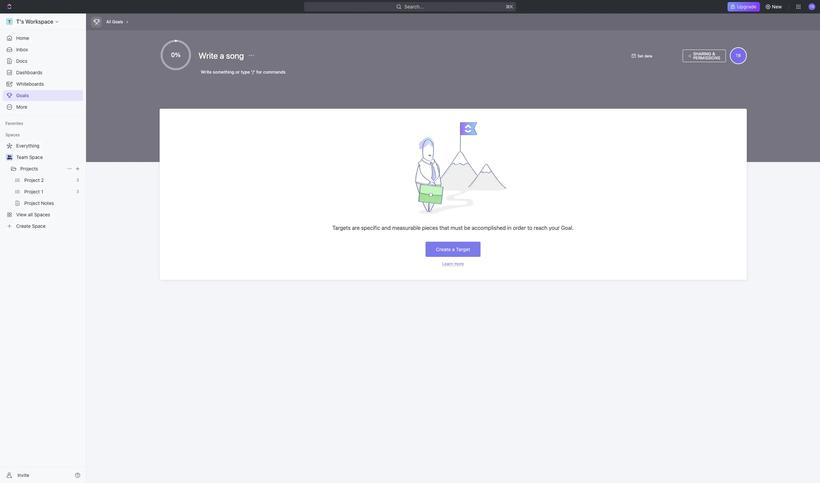 Task type: describe. For each thing, give the bounding box(es) containing it.
1 horizontal spatial spaces
[[34, 212, 50, 217]]

⌘k
[[506, 4, 514, 9]]

more button
[[3, 102, 83, 112]]

create space
[[16, 223, 46, 229]]

t's
[[16, 19, 24, 25]]

1 horizontal spatial tb
[[810, 4, 815, 9]]

3 for 2
[[76, 178, 79, 183]]

project 1
[[24, 189, 43, 195]]

goals link
[[3, 90, 83, 101]]

new
[[773, 4, 782, 9]]

new button
[[763, 1, 786, 12]]

more
[[454, 262, 464, 267]]

invite
[[18, 472, 29, 478]]

a
[[220, 51, 224, 60]]

project notes link
[[24, 198, 82, 209]]

goals
[[16, 93, 29, 98]]

sharing & permissions
[[694, 51, 721, 60]]

dashboards link
[[3, 67, 83, 78]]

docs link
[[3, 56, 83, 67]]

dashboards
[[16, 70, 42, 75]]

and
[[382, 225, 391, 231]]

more
[[16, 104, 27, 110]]

date
[[645, 54, 653, 58]]

home link
[[3, 33, 83, 44]]

project 1 link
[[24, 186, 74, 197]]

pieces
[[422, 225, 438, 231]]

team
[[16, 154, 28, 160]]

projects link
[[20, 163, 64, 174]]

team space
[[16, 154, 43, 160]]

create space link
[[3, 221, 82, 232]]

1 horizontal spatial tb button
[[807, 1, 818, 12]]

search...
[[405, 4, 424, 9]]

goal.
[[561, 225, 574, 231]]

that
[[440, 225, 449, 231]]

project for project notes
[[24, 200, 40, 206]]

targets are specific and measurable pieces that must be accomplished in order to reach your goal.
[[333, 225, 574, 231]]

accomplished
[[472, 225, 506, 231]]

view all spaces link
[[3, 209, 82, 220]]

whiteboards
[[16, 81, 44, 87]]

view all spaces
[[16, 212, 50, 217]]

set date
[[638, 54, 653, 58]]

order
[[513, 225, 526, 231]]

all
[[28, 212, 33, 217]]

learn more
[[443, 262, 464, 267]]

your
[[549, 225, 560, 231]]

upgrade link
[[728, 2, 760, 11]]

projects
[[20, 166, 38, 172]]

set
[[638, 54, 644, 58]]

project notes
[[24, 200, 54, 206]]

favorites
[[5, 121, 23, 126]]

sidebar navigation
[[0, 14, 87, 483]]



Task type: locate. For each thing, give the bounding box(es) containing it.
inbox
[[16, 47, 28, 52]]

to
[[528, 225, 533, 231]]

3 up project notes link
[[76, 189, 79, 194]]

space down everything link
[[29, 154, 43, 160]]

0 vertical spatial 3
[[76, 178, 79, 183]]

favorites button
[[3, 120, 26, 128]]

measurable
[[392, 225, 421, 231]]

project for project 1
[[24, 189, 40, 195]]

spaces down favorites button
[[5, 132, 20, 137]]

3 right 'project 2' link
[[76, 178, 79, 183]]

1
[[41, 189, 43, 195]]

permissions
[[694, 55, 721, 60]]

whiteboards link
[[3, 79, 83, 89]]

tree
[[3, 140, 83, 232]]

song
[[226, 51, 244, 60]]

0 horizontal spatial tb
[[736, 53, 741, 58]]

t
[[8, 19, 11, 24]]

1 vertical spatial tb
[[736, 53, 741, 58]]

0 vertical spatial spaces
[[5, 132, 20, 137]]

3 for 1
[[76, 189, 79, 194]]

1 vertical spatial space
[[32, 223, 46, 229]]

write
[[199, 51, 218, 60]]

spaces up create space link
[[34, 212, 50, 217]]

project for project 2
[[24, 177, 40, 183]]

space down view all spaces link
[[32, 223, 46, 229]]

are
[[352, 225, 360, 231]]

tree containing everything
[[3, 140, 83, 232]]

0 horizontal spatial spaces
[[5, 132, 20, 137]]

0 horizontal spatial tb button
[[730, 47, 747, 64]]

t's workspace, , element
[[6, 18, 13, 25]]

1 vertical spatial spaces
[[34, 212, 50, 217]]

project left 1
[[24, 189, 40, 195]]

0 vertical spatial project
[[24, 177, 40, 183]]

create a target
[[436, 246, 470, 252]]

tb
[[810, 4, 815, 9], [736, 53, 741, 58]]

project 2
[[24, 177, 44, 183]]

everything link
[[3, 140, 82, 151]]

space inside create space link
[[32, 223, 46, 229]]

learn more link
[[443, 262, 464, 267]]

1 vertical spatial tb button
[[730, 47, 747, 64]]

specific
[[361, 225, 380, 231]]

space inside team space link
[[29, 154, 43, 160]]

project up view all spaces on the top
[[24, 200, 40, 206]]

t's workspace
[[16, 19, 53, 25]]

3 project from the top
[[24, 200, 40, 206]]

project
[[24, 177, 40, 183], [24, 189, 40, 195], [24, 200, 40, 206]]

docs
[[16, 58, 27, 64]]

0 vertical spatial tb
[[810, 4, 815, 9]]

team space link
[[16, 152, 82, 163]]

in
[[508, 225, 512, 231]]

reach
[[534, 225, 548, 231]]

upgrade
[[738, 4, 757, 9]]

write a song
[[199, 51, 246, 60]]

1 vertical spatial 3
[[76, 189, 79, 194]]

1 3 from the top
[[76, 178, 79, 183]]

3
[[76, 178, 79, 183], [76, 189, 79, 194]]

all goals
[[106, 19, 123, 24]]

all goals link
[[105, 18, 125, 26]]

user group image
[[7, 155, 12, 159]]

learn
[[443, 262, 453, 267]]

0 vertical spatial space
[[29, 154, 43, 160]]

tree inside sidebar navigation
[[3, 140, 83, 232]]

0 vertical spatial tb button
[[807, 1, 818, 12]]

2
[[41, 177, 44, 183]]

be
[[464, 225, 471, 231]]

2 vertical spatial project
[[24, 200, 40, 206]]

inbox link
[[3, 44, 83, 55]]

&
[[713, 51, 716, 56]]

workspace
[[25, 19, 53, 25]]

sharing
[[694, 51, 712, 56]]

notes
[[41, 200, 54, 206]]

must
[[451, 225, 463, 231]]

everything
[[16, 143, 39, 149]]

project left 2
[[24, 177, 40, 183]]

view
[[16, 212, 27, 217]]

targets
[[333, 225, 351, 231]]

2 3 from the top
[[76, 189, 79, 194]]

space for team space
[[29, 154, 43, 160]]

set date button
[[628, 51, 680, 60]]

home
[[16, 35, 29, 41]]

create
[[16, 223, 31, 229]]

1 vertical spatial project
[[24, 189, 40, 195]]

spaces
[[5, 132, 20, 137], [34, 212, 50, 217]]

space
[[29, 154, 43, 160], [32, 223, 46, 229]]

project 2 link
[[24, 175, 74, 186]]

tb button
[[807, 1, 818, 12], [730, 47, 747, 64]]

2 project from the top
[[24, 189, 40, 195]]

space for create space
[[32, 223, 46, 229]]

1 project from the top
[[24, 177, 40, 183]]



Task type: vqa. For each thing, say whether or not it's contained in the screenshot.
work, in ! Tagging you here so you can see how easy it is to collaborate on ClickUp. Whenever anyone @mentions you about work, you'll re ceive a notification in your inbox.
no



